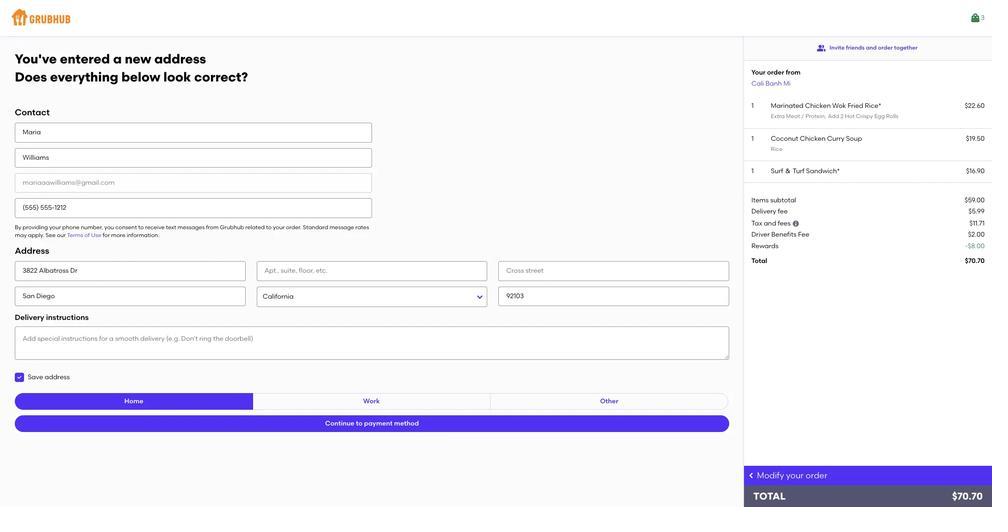 Task type: locate. For each thing, give the bounding box(es) containing it.
delivery down items
[[752, 207, 777, 215]]

1 horizontal spatial order
[[806, 471, 828, 481]]

1 vertical spatial 1
[[752, 135, 754, 142]]

fried
[[848, 102, 864, 110]]

you've
[[15, 51, 57, 67]]

2 1 from the top
[[752, 135, 754, 142]]

1 horizontal spatial to
[[266, 224, 272, 230]]

order.
[[286, 224, 302, 230]]

rice
[[772, 146, 783, 152]]

order
[[879, 45, 894, 51], [768, 69, 785, 76], [806, 471, 828, 481]]

svg image
[[793, 220, 800, 227], [17, 375, 22, 380]]

your
[[752, 69, 766, 76]]

total down the modify on the bottom of page
[[754, 490, 786, 502]]

order up the banh
[[768, 69, 785, 76]]

continue
[[325, 420, 355, 428]]

fee
[[799, 231, 810, 239]]

you've entered a new address does everything below look correct?
[[15, 51, 248, 85]]

1 for marinated chicken wok fried rice*
[[752, 102, 754, 110]]

terms
[[67, 232, 83, 239]]

2 vertical spatial 1
[[752, 167, 754, 175]]

cali
[[752, 79, 765, 87]]

soup
[[847, 135, 863, 142]]

1 horizontal spatial svg image
[[793, 220, 800, 227]]

1 for surf ＆ turf sandwich*
[[752, 167, 754, 175]]

3 button
[[971, 10, 986, 26]]

address right save
[[45, 373, 70, 381]]

First name text field
[[15, 123, 372, 143]]

our
[[57, 232, 66, 239]]

address
[[154, 51, 206, 67], [45, 373, 70, 381]]

number,
[[81, 224, 103, 230]]

0 vertical spatial and
[[867, 45, 877, 51]]

Cross street text field
[[499, 261, 730, 281]]

to up information.
[[138, 224, 144, 230]]

tax
[[752, 220, 763, 227]]

from inside the your order from cali banh mi
[[786, 69, 801, 76]]

tax and fees
[[752, 220, 791, 227]]

1 down cali
[[752, 102, 754, 110]]

0 horizontal spatial from
[[206, 224, 219, 230]]

0 vertical spatial order
[[879, 45, 894, 51]]

to inside the continue to payment method button
[[356, 420, 363, 428]]

0 vertical spatial chicken
[[806, 102, 832, 110]]

Last name text field
[[15, 148, 372, 168]]

items subtotal
[[752, 196, 797, 204]]

1 horizontal spatial from
[[786, 69, 801, 76]]

of
[[85, 232, 90, 239]]

message
[[330, 224, 354, 230]]

delivery for delivery instructions
[[15, 313, 44, 322]]

invite
[[830, 45, 845, 51]]

1 vertical spatial delivery
[[15, 313, 44, 322]]

cali banh mi link
[[752, 79, 791, 87]]

1 left surf
[[752, 167, 754, 175]]

by
[[15, 224, 21, 230]]

order inside button
[[879, 45, 894, 51]]

below
[[122, 69, 161, 85]]

1 horizontal spatial address
[[154, 51, 206, 67]]

2 vertical spatial order
[[806, 471, 828, 481]]

1 1 from the top
[[752, 102, 754, 110]]

2 horizontal spatial to
[[356, 420, 363, 428]]

home button
[[15, 393, 253, 410]]

phone
[[62, 224, 80, 230]]

0 horizontal spatial order
[[768, 69, 785, 76]]

work button
[[253, 393, 491, 410]]

subtotal
[[771, 196, 797, 204]]

1 vertical spatial svg image
[[17, 375, 22, 380]]

add
[[829, 113, 840, 120]]

2
[[841, 113, 844, 120]]

terms of use link
[[67, 232, 101, 239]]

to left payment
[[356, 420, 363, 428]]

total
[[752, 257, 768, 265], [754, 490, 786, 502]]

surf
[[772, 167, 784, 175]]

delivery for delivery fee
[[752, 207, 777, 215]]

chicken for coconut
[[801, 135, 826, 142]]

items
[[752, 196, 769, 204]]

from up "mi"
[[786, 69, 801, 76]]

3 1 from the top
[[752, 167, 754, 175]]

information.
[[127, 232, 160, 239]]

1 vertical spatial from
[[206, 224, 219, 230]]

your
[[49, 224, 61, 230], [273, 224, 285, 230], [787, 471, 804, 481]]

delivery left instructions
[[15, 313, 44, 322]]

receive
[[145, 224, 165, 230]]

correct?
[[194, 69, 248, 85]]

1 horizontal spatial delivery
[[752, 207, 777, 215]]

$16.90
[[967, 167, 986, 175]]

your right the modify on the bottom of page
[[787, 471, 804, 481]]

1 vertical spatial and
[[764, 220, 777, 227]]

total down rewards
[[752, 257, 768, 265]]

from left grubhub
[[206, 224, 219, 230]]

0 vertical spatial 1
[[752, 102, 754, 110]]

1 left coconut
[[752, 135, 754, 142]]

your left "order." on the left top of page
[[273, 224, 285, 230]]

$19.50
[[967, 135, 986, 142]]

coconut chicken curry soup
[[772, 135, 863, 142]]

contact
[[15, 107, 50, 118]]

delivery instructions
[[15, 313, 89, 322]]

method
[[394, 420, 419, 428]]

0 vertical spatial address
[[154, 51, 206, 67]]

1 horizontal spatial and
[[867, 45, 877, 51]]

$5.99
[[969, 207, 986, 215]]

and down delivery fee
[[764, 220, 777, 227]]

order left together
[[879, 45, 894, 51]]

/
[[802, 113, 805, 120]]

your up see
[[49, 224, 61, 230]]

0 horizontal spatial svg image
[[17, 375, 22, 380]]

Zip text field
[[499, 287, 730, 306]]

Email email field
[[15, 173, 372, 193]]

-
[[966, 242, 969, 250]]

address inside you've entered a new address does everything below look correct?
[[154, 51, 206, 67]]

chicken down protein
[[801, 135, 826, 142]]

1 horizontal spatial your
[[273, 224, 285, 230]]

work
[[364, 397, 380, 405]]

＆
[[785, 167, 792, 175]]

0 horizontal spatial delivery
[[15, 313, 44, 322]]

payment
[[364, 420, 393, 428]]

svg image left save
[[17, 375, 22, 380]]

address up look
[[154, 51, 206, 67]]

0 vertical spatial delivery
[[752, 207, 777, 215]]

surf ＆ turf sandwich*
[[772, 167, 841, 175]]

0 horizontal spatial and
[[764, 220, 777, 227]]

Phone telephone field
[[15, 198, 372, 218]]

entered
[[60, 51, 110, 67]]

address
[[15, 246, 49, 256]]

from
[[786, 69, 801, 76], [206, 224, 219, 230]]

together
[[895, 45, 918, 51]]

and right friends
[[867, 45, 877, 51]]

friends
[[847, 45, 865, 51]]

0 vertical spatial from
[[786, 69, 801, 76]]

rice*
[[866, 102, 882, 110]]

svg image right fees
[[793, 220, 800, 227]]

1 vertical spatial order
[[768, 69, 785, 76]]

messages
[[178, 224, 205, 230]]

to right related
[[266, 224, 272, 230]]

save address
[[28, 373, 70, 381]]

related
[[246, 224, 265, 230]]

order right the modify on the bottom of page
[[806, 471, 828, 481]]

1 vertical spatial chicken
[[801, 135, 826, 142]]

rates
[[356, 224, 369, 230]]

chicken up protein
[[806, 102, 832, 110]]

apply.
[[28, 232, 44, 239]]

continue to payment method
[[325, 420, 419, 428]]

0 horizontal spatial address
[[45, 373, 70, 381]]

2 horizontal spatial order
[[879, 45, 894, 51]]

new
[[125, 51, 151, 67]]



Task type: vqa. For each thing, say whether or not it's contained in the screenshot.
Address 1 text box
yes



Task type: describe. For each thing, give the bounding box(es) containing it.
Delivery instructions text field
[[15, 327, 730, 360]]

svg image
[[748, 472, 756, 479]]

2 horizontal spatial your
[[787, 471, 804, 481]]

standard
[[303, 224, 329, 230]]

other
[[601, 397, 619, 405]]

save
[[28, 373, 43, 381]]

invite friends and order together
[[830, 45, 918, 51]]

coconut
[[772, 135, 799, 142]]

0 vertical spatial $70.70
[[966, 257, 986, 265]]

curry
[[828, 135, 845, 142]]

grubhub
[[220, 224, 244, 230]]

order inside the your order from cali banh mi
[[768, 69, 785, 76]]

marinated
[[772, 102, 804, 110]]

providing
[[23, 224, 48, 230]]

protein
[[806, 113, 825, 120]]

from inside by providing your phone number, you consent to receive text messages from grubhub related to your order. standard message rates may apply. see our
[[206, 224, 219, 230]]

fee
[[779, 207, 788, 215]]

everything
[[50, 69, 118, 85]]

banh
[[766, 79, 783, 87]]

1 vertical spatial address
[[45, 373, 70, 381]]

rewards
[[752, 242, 779, 250]]

your order from cali banh mi
[[752, 69, 801, 87]]

$2.00
[[969, 231, 986, 239]]

people icon image
[[817, 44, 827, 53]]

$59.00
[[965, 196, 986, 204]]

main navigation navigation
[[0, 0, 993, 36]]

delivery fee
[[752, 207, 788, 215]]

mi
[[784, 79, 791, 87]]

chicken for marinated
[[806, 102, 832, 110]]

more
[[111, 232, 125, 239]]

marinated chicken wok fried rice*
[[772, 102, 882, 110]]

0 vertical spatial svg image
[[793, 220, 800, 227]]

$11.71
[[970, 220, 986, 227]]

rolls
[[887, 113, 899, 120]]

driver
[[752, 231, 770, 239]]

use
[[91, 232, 101, 239]]

egg
[[875, 113, 886, 120]]

may
[[15, 232, 27, 239]]

modify
[[758, 471, 785, 481]]

meat
[[787, 113, 801, 120]]

0 horizontal spatial your
[[49, 224, 61, 230]]

wok
[[833, 102, 847, 110]]

-$8.00
[[966, 242, 986, 250]]

other button
[[491, 393, 729, 410]]

by providing your phone number, you consent to receive text messages from grubhub related to your order. standard message rates may apply. see our
[[15, 224, 369, 239]]

$19.50 rice
[[772, 135, 986, 152]]

extra
[[772, 113, 785, 120]]

$22.60
[[966, 102, 986, 110]]

home
[[125, 397, 143, 405]]

does
[[15, 69, 47, 85]]

fees
[[778, 220, 791, 227]]

turf
[[793, 167, 805, 175]]

0 horizontal spatial to
[[138, 224, 144, 230]]

City text field
[[15, 287, 246, 306]]

1 for coconut chicken curry soup
[[752, 135, 754, 142]]

consent
[[115, 224, 137, 230]]

text
[[166, 224, 176, 230]]

$22.60 extra meat / protein add 2 hot crispy egg rolls
[[772, 102, 986, 120]]

Address 2 text field
[[257, 261, 488, 281]]

a
[[113, 51, 122, 67]]

terms of use for more information.
[[67, 232, 160, 239]]

see
[[46, 232, 56, 239]]

Address 1 text field
[[15, 261, 246, 281]]

benefits
[[772, 231, 797, 239]]

continue to payment method button
[[15, 416, 730, 432]]

1 vertical spatial $70.70
[[953, 490, 984, 502]]

modify your order
[[758, 471, 828, 481]]

and inside button
[[867, 45, 877, 51]]

$8.00
[[969, 242, 986, 250]]

3
[[982, 14, 986, 22]]

driver benefits fee
[[752, 231, 810, 239]]

1 vertical spatial total
[[754, 490, 786, 502]]

0 vertical spatial total
[[752, 257, 768, 265]]

invite friends and order together button
[[817, 40, 918, 57]]

look
[[164, 69, 191, 85]]



